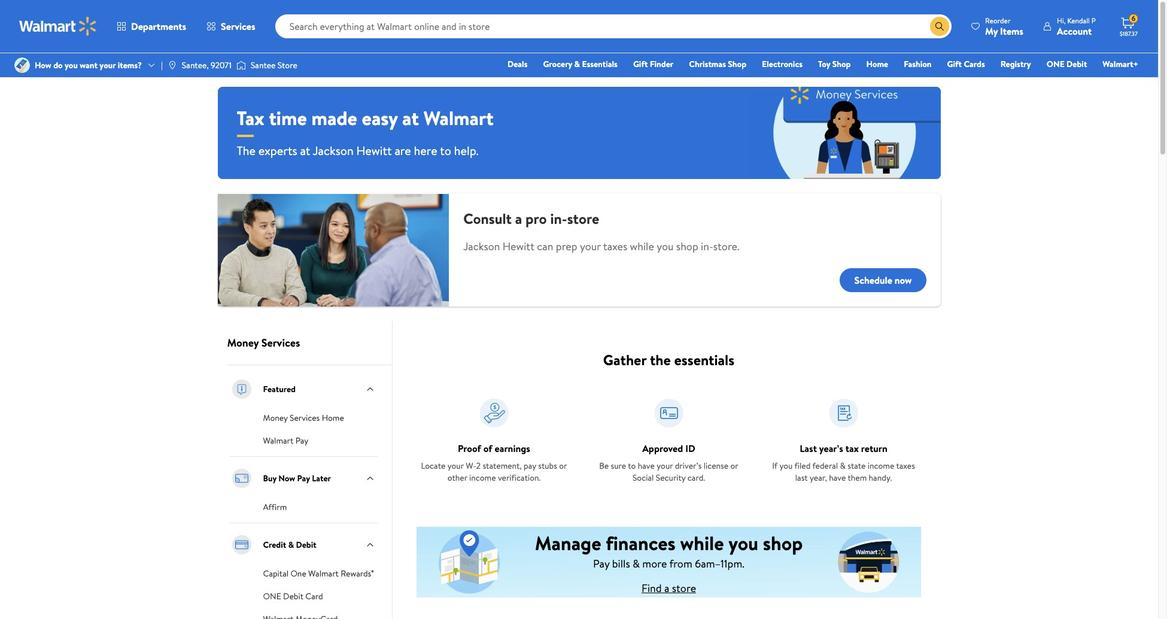 Task type: vqa. For each thing, say whether or not it's contained in the screenshot.
2nd Size from left
no



Task type: locate. For each thing, give the bounding box(es) containing it.
at right easy
[[402, 105, 419, 131]]

0 vertical spatial one
[[1047, 58, 1065, 70]]

gift finder link
[[628, 57, 679, 71]]

walmart+ link
[[1098, 57, 1144, 71]]

buy
[[263, 472, 277, 484]]

1 horizontal spatial at
[[402, 105, 419, 131]]

2 gift from the left
[[947, 58, 962, 70]]

from
[[670, 556, 693, 571]]

to right sure
[[628, 460, 636, 472]]

here
[[414, 142, 437, 159]]

services up walmart pay link
[[290, 412, 320, 424]]

departments
[[131, 20, 186, 33]]

security
[[656, 472, 686, 484]]

1 or from the left
[[559, 460, 567, 472]]

or inside approved id be sure to have your driver's license or social security card.
[[731, 460, 739, 472]]

reorder
[[985, 15, 1011, 25]]

p
[[1092, 15, 1096, 25]]

hewitt
[[357, 142, 392, 159], [503, 239, 535, 254]]

0 horizontal spatial one
[[263, 590, 281, 602]]

2 vertical spatial debit
[[283, 590, 303, 602]]

to
[[440, 142, 451, 159], [628, 460, 636, 472]]

1 horizontal spatial taxes
[[896, 460, 915, 472]]

store down from at the bottom
[[672, 580, 696, 595]]

buy now pay later image
[[230, 466, 254, 490]]

1 vertical spatial while
[[680, 530, 724, 556]]

0 vertical spatial walmart
[[424, 105, 494, 131]]

2 or from the left
[[731, 460, 739, 472]]

to right here
[[440, 142, 451, 159]]

your for w-
[[448, 460, 464, 472]]

1 horizontal spatial walmart
[[308, 568, 339, 580]]

walmart+
[[1103, 58, 1139, 70]]

2 horizontal spatial  image
[[236, 59, 246, 71]]

federal
[[813, 460, 838, 472]]

or
[[559, 460, 567, 472], [731, 460, 739, 472]]

1 vertical spatial jackson
[[463, 239, 500, 254]]

1 vertical spatial hewitt
[[503, 239, 535, 254]]

1 horizontal spatial home
[[867, 58, 889, 70]]

proof
[[458, 442, 481, 455]]

0 horizontal spatial in-
[[550, 208, 567, 229]]

6
[[1132, 13, 1136, 23]]

money up 'featured' icon
[[227, 335, 259, 350]]

gift
[[633, 58, 648, 70], [947, 58, 962, 70]]

jackson down made
[[313, 142, 354, 159]]

items
[[1000, 24, 1024, 37]]

finder
[[650, 58, 674, 70]]

0 vertical spatial debit
[[1067, 58, 1087, 70]]

one
[[291, 568, 306, 580]]

0 vertical spatial a
[[515, 208, 522, 229]]

santee
[[251, 59, 276, 71]]

a left pro
[[515, 208, 522, 229]]

home
[[867, 58, 889, 70], [322, 412, 344, 424]]

1 horizontal spatial gift
[[947, 58, 962, 70]]

debit up one
[[296, 539, 317, 551]]

have down approved
[[638, 460, 655, 472]]

0 horizontal spatial have
[[638, 460, 655, 472]]

0 vertical spatial home
[[867, 58, 889, 70]]

& right bills
[[633, 556, 640, 571]]

items?
[[118, 59, 142, 71]]

your down approved
[[657, 460, 673, 472]]

one debit card
[[263, 590, 323, 602]]

one down account
[[1047, 58, 1065, 70]]

christmas
[[689, 58, 726, 70]]

shop right toy in the top of the page
[[833, 58, 851, 70]]

services
[[221, 20, 255, 33], [261, 335, 300, 350], [290, 412, 320, 424]]

your inside approved id be sure to have your driver's license or social security card.
[[657, 460, 673, 472]]

0 vertical spatial to
[[440, 142, 451, 159]]

jackson down consult
[[463, 239, 500, 254]]

 image
[[14, 57, 30, 73], [236, 59, 246, 71], [168, 60, 177, 70]]

gift left cards
[[947, 58, 962, 70]]

verification.
[[498, 472, 541, 484]]

store up prep
[[567, 208, 599, 229]]

debit inside one debit link
[[1067, 58, 1087, 70]]

kendall
[[1068, 15, 1090, 25]]

bills
[[612, 556, 630, 571]]

6am–11pm.
[[695, 556, 745, 571]]

electronics
[[762, 58, 803, 70]]

want
[[80, 59, 98, 71]]

gift inside gift cards link
[[947, 58, 962, 70]]

pay left bills
[[593, 556, 610, 571]]

have inside approved id be sure to have your driver's license or social security card.
[[638, 460, 655, 472]]

1 vertical spatial walmart
[[263, 435, 294, 447]]

to inside approved id be sure to have your driver's license or social security card.
[[628, 460, 636, 472]]

1 horizontal spatial a
[[664, 580, 670, 595]]

featured image
[[230, 377, 254, 401]]

1 vertical spatial a
[[664, 580, 670, 595]]

income
[[868, 460, 895, 472], [469, 472, 496, 484]]

one for one debit card
[[263, 590, 281, 602]]

last year's tax return. if you filed federal & state income taxes last year, have them handy. image
[[829, 399, 858, 427]]

them
[[848, 472, 867, 484]]

gift finder
[[633, 58, 674, 70]]

pro
[[526, 208, 547, 229]]

1 horizontal spatial while
[[680, 530, 724, 556]]

buy now pay later
[[263, 472, 331, 484]]

& left state at the right bottom
[[840, 460, 846, 472]]

more
[[643, 556, 667, 571]]

1 vertical spatial store
[[672, 580, 696, 595]]

0 vertical spatial while
[[630, 239, 654, 254]]

2 vertical spatial services
[[290, 412, 320, 424]]

your for taxes
[[580, 239, 601, 254]]

deals
[[508, 58, 528, 70]]

1 horizontal spatial  image
[[168, 60, 177, 70]]

1 vertical spatial one
[[263, 590, 281, 602]]

0 vertical spatial jackson
[[313, 142, 354, 159]]

pay right "now"
[[297, 472, 310, 484]]

income inside the last year's tax return if you filed federal & state income taxes last year, have them handy.
[[868, 460, 895, 472]]

 image for santee store
[[236, 59, 246, 71]]

pay down money services home
[[296, 435, 308, 447]]

walmart up help.
[[424, 105, 494, 131]]

1 horizontal spatial shop
[[763, 530, 803, 556]]

your right want
[[100, 59, 116, 71]]

find a store
[[642, 580, 696, 595]]

prep
[[556, 239, 577, 254]]

gift left finder
[[633, 58, 648, 70]]

1 horizontal spatial have
[[829, 472, 846, 484]]

money for money services home
[[263, 412, 288, 424]]

 image for santee, 92071
[[168, 60, 177, 70]]

at right experts on the left top
[[300, 142, 310, 159]]

made
[[312, 105, 357, 131]]

your right prep
[[580, 239, 601, 254]]

have right the year,
[[829, 472, 846, 484]]

1 horizontal spatial hewitt
[[503, 239, 535, 254]]

1 horizontal spatial to
[[628, 460, 636, 472]]

walmart down money services home
[[263, 435, 294, 447]]

income inside proof of earnings locate your w-2 statement, pay stubs or other income verification.
[[469, 472, 496, 484]]

pay
[[296, 435, 308, 447], [297, 472, 310, 484], [593, 556, 610, 571]]

1 horizontal spatial income
[[868, 460, 895, 472]]

other
[[448, 472, 467, 484]]

find a store link
[[642, 580, 696, 595]]

gift cards link
[[942, 57, 991, 71]]

store
[[278, 59, 297, 71]]

income right "other"
[[469, 472, 496, 484]]

your left w-
[[448, 460, 464, 472]]

0 vertical spatial services
[[221, 20, 255, 33]]

can
[[537, 239, 553, 254]]

0 horizontal spatial home
[[322, 412, 344, 424]]

2 horizontal spatial walmart
[[424, 105, 494, 131]]

at
[[402, 105, 419, 131], [300, 142, 310, 159]]

earnings
[[495, 442, 530, 455]]

a for find
[[664, 580, 670, 595]]

debit for one debit card
[[283, 590, 303, 602]]

services up 92071
[[221, 20, 255, 33]]

0 vertical spatial at
[[402, 105, 419, 131]]

Search search field
[[275, 14, 952, 38]]

have
[[638, 460, 655, 472], [829, 472, 846, 484]]

locate
[[421, 460, 446, 472]]

hewitt left can
[[503, 239, 535, 254]]

gift inside 'gift finder' "link"
[[633, 58, 648, 70]]

0 horizontal spatial a
[[515, 208, 522, 229]]

1 vertical spatial money
[[263, 412, 288, 424]]

affirm link
[[263, 500, 287, 513]]

walmart up card
[[308, 568, 339, 580]]

1 vertical spatial services
[[261, 335, 300, 350]]

be
[[599, 460, 609, 472]]

1 vertical spatial taxes
[[896, 460, 915, 472]]

capital one walmart rewards® link
[[263, 566, 374, 580]]

 image right 92071
[[236, 59, 246, 71]]

1 gift from the left
[[633, 58, 648, 70]]

1 horizontal spatial store
[[672, 580, 696, 595]]

or inside proof of earnings locate your w-2 statement, pay stubs or other income verification.
[[559, 460, 567, 472]]

debit inside one debit card link
[[283, 590, 303, 602]]

or right license
[[731, 460, 739, 472]]

gift for gift finder
[[633, 58, 648, 70]]

money up walmart pay link
[[263, 412, 288, 424]]

a right find
[[664, 580, 670, 595]]

0 vertical spatial money
[[227, 335, 259, 350]]

christmas shop
[[689, 58, 747, 70]]

shop right christmas
[[728, 58, 747, 70]]

taxes right prep
[[603, 239, 628, 254]]

2 vertical spatial pay
[[593, 556, 610, 571]]

pay inside manage finances while you shop pay bills & more from 6am–11pm.
[[593, 556, 610, 571]]

0 horizontal spatial income
[[469, 472, 496, 484]]

approved id. be sure to have your driver's license or social security card. image
[[655, 399, 683, 427]]

0 horizontal spatial taxes
[[603, 239, 628, 254]]

one for one debit
[[1047, 58, 1065, 70]]

taxes right 'handy.'
[[896, 460, 915, 472]]

gather the essentials. proof of earnings. locate your w-2 statement, pay stubs or other income verification. image
[[480, 399, 509, 427]]

or right "stubs"
[[559, 460, 567, 472]]

0 horizontal spatial at
[[300, 142, 310, 159]]

deals link
[[502, 57, 533, 71]]

2 vertical spatial walmart
[[308, 568, 339, 580]]

 image right |
[[168, 60, 177, 70]]

of
[[484, 442, 493, 455]]

gather
[[603, 350, 647, 370]]

services up featured
[[261, 335, 300, 350]]

2 shop from the left
[[833, 58, 851, 70]]

1 horizontal spatial shop
[[833, 58, 851, 70]]

1 horizontal spatial money
[[263, 412, 288, 424]]

 image left how
[[14, 57, 30, 73]]

now
[[895, 274, 912, 287]]

0 horizontal spatial or
[[559, 460, 567, 472]]

0 horizontal spatial hewitt
[[357, 142, 392, 159]]

a for consult
[[515, 208, 522, 229]]

your
[[100, 59, 116, 71], [580, 239, 601, 254], [448, 460, 464, 472], [657, 460, 673, 472]]

card.
[[688, 472, 705, 484]]

0 horizontal spatial shop
[[728, 58, 747, 70]]

0 vertical spatial in-
[[550, 208, 567, 229]]

1 vertical spatial to
[[628, 460, 636, 472]]

0 vertical spatial store
[[567, 208, 599, 229]]

shop for christmas shop
[[728, 58, 747, 70]]

0 horizontal spatial gift
[[633, 58, 648, 70]]

you
[[65, 59, 78, 71], [657, 239, 674, 254], [780, 460, 793, 472], [729, 530, 759, 556]]

how do you want your items?
[[35, 59, 142, 71]]

featured
[[263, 383, 296, 395]]

1 vertical spatial in-
[[701, 239, 713, 254]]

hewitt left are
[[357, 142, 392, 159]]

0 horizontal spatial money
[[227, 335, 259, 350]]

income down return at right bottom
[[868, 460, 895, 472]]

walmart pay link
[[263, 433, 308, 447]]

consult
[[463, 208, 512, 229]]

electronics link
[[757, 57, 808, 71]]

have inside the last year's tax return if you filed federal & state income taxes last year, have them handy.
[[829, 472, 846, 484]]

debit down account
[[1067, 58, 1087, 70]]

0 horizontal spatial  image
[[14, 57, 30, 73]]

0 horizontal spatial walmart
[[263, 435, 294, 447]]

consult a pro in-store
[[463, 208, 599, 229]]

1 horizontal spatial one
[[1047, 58, 1065, 70]]

gift for gift cards
[[947, 58, 962, 70]]

1 horizontal spatial in-
[[701, 239, 713, 254]]

last
[[800, 442, 817, 455]]

1 vertical spatial home
[[322, 412, 344, 424]]

grocery & essentials link
[[538, 57, 623, 71]]

1 vertical spatial shop
[[763, 530, 803, 556]]

shop for toy shop
[[833, 58, 851, 70]]

0 horizontal spatial shop
[[676, 239, 699, 254]]

1 vertical spatial at
[[300, 142, 310, 159]]

a
[[515, 208, 522, 229], [664, 580, 670, 595]]

reorder my items
[[985, 15, 1024, 37]]

services inside money services home link
[[290, 412, 320, 424]]

1 horizontal spatial or
[[731, 460, 739, 472]]

santee store
[[251, 59, 297, 71]]

1 shop from the left
[[728, 58, 747, 70]]

my
[[985, 24, 998, 37]]

one down capital
[[263, 590, 281, 602]]

tax
[[846, 442, 859, 455]]

your inside proof of earnings locate your w-2 statement, pay stubs or other income verification.
[[448, 460, 464, 472]]

approved id be sure to have your driver's license or social security card.
[[599, 442, 739, 484]]

affirm
[[263, 501, 287, 513]]

1 vertical spatial debit
[[296, 539, 317, 551]]

services for money services
[[261, 335, 300, 350]]

debit left card
[[283, 590, 303, 602]]

filed
[[795, 460, 811, 472]]

license
[[704, 460, 729, 472]]

one debit link
[[1042, 57, 1093, 71]]

0 vertical spatial shop
[[676, 239, 699, 254]]

0 horizontal spatial store
[[567, 208, 599, 229]]

0 horizontal spatial while
[[630, 239, 654, 254]]



Task type: describe. For each thing, give the bounding box(es) containing it.
easy
[[362, 105, 398, 131]]

 image for how do you want your items?
[[14, 57, 30, 73]]

Walmart Site-Wide search field
[[275, 14, 952, 38]]

home link
[[861, 57, 894, 71]]

0 vertical spatial hewitt
[[357, 142, 392, 159]]

0 horizontal spatial jackson
[[313, 142, 354, 159]]

experts
[[258, 142, 297, 159]]

proof of earnings locate your w-2 statement, pay stubs or other income verification.
[[421, 442, 567, 484]]

your for items?
[[100, 59, 116, 71]]

the
[[650, 350, 671, 370]]

rewards®
[[341, 568, 374, 580]]

credit & debit image
[[230, 533, 254, 557]]

one debit
[[1047, 58, 1087, 70]]

schedule now button
[[840, 268, 926, 292]]

help.
[[454, 142, 479, 159]]

toy shop link
[[813, 57, 856, 71]]

last year's tax return if you filed federal & state income taxes last year, have them handy.
[[772, 442, 915, 484]]

home inside 'link'
[[867, 58, 889, 70]]

departments button
[[107, 12, 196, 41]]

do
[[53, 59, 63, 71]]

grocery
[[543, 58, 572, 70]]

taxes inside the last year's tax return if you filed federal & state income taxes last year, have them handy.
[[896, 460, 915, 472]]

tax time made easy at walmart
[[237, 105, 494, 131]]

hi, kendall p account
[[1057, 15, 1096, 37]]

account
[[1057, 24, 1092, 37]]

return
[[861, 442, 888, 455]]

debit for one debit
[[1067, 58, 1087, 70]]

services for money services home
[[290, 412, 320, 424]]

manage finances while you shop pay bills & more from 6am–11pm.
[[535, 530, 803, 571]]

0 vertical spatial taxes
[[603, 239, 628, 254]]

services inside services dropdown button
[[221, 20, 255, 33]]

santee, 92071
[[182, 59, 232, 71]]

& inside manage finances while you shop pay bills & more from 6am–11pm.
[[633, 556, 640, 571]]

credit & debit
[[263, 539, 317, 551]]

capital one walmart rewards®
[[263, 568, 374, 580]]

services button
[[196, 12, 266, 41]]

driver's
[[675, 460, 702, 472]]

id
[[686, 442, 695, 455]]

tax
[[237, 105, 264, 131]]

state
[[848, 460, 866, 472]]

search icon image
[[935, 22, 945, 31]]

manage your money while you shop. supercenters six am-eleven pm, markets eight am-eight pm. find a store. image
[[416, 527, 922, 598]]

toy
[[818, 58, 831, 70]]

shop inside manage finances while you shop pay bills & more from 6am–11pm.
[[763, 530, 803, 556]]

you inside manage finances while you shop pay bills & more from 6am–11pm.
[[729, 530, 759, 556]]

& inside the last year's tax return if you filed federal & state income taxes last year, have them handy.
[[840, 460, 846, 472]]

gather the essentials
[[603, 350, 735, 370]]

manage
[[535, 530, 601, 556]]

jackson hewitt can prep your taxes while you shop in-store.
[[463, 239, 740, 254]]

money for money services
[[227, 335, 259, 350]]

find
[[642, 580, 662, 595]]

last
[[795, 472, 808, 484]]

store.
[[713, 239, 740, 254]]

schedule
[[855, 274, 893, 287]]

you inside the last year's tax return if you filed federal & state income taxes last year, have them handy.
[[780, 460, 793, 472]]

credit
[[263, 539, 286, 551]]

& right grocery
[[574, 58, 580, 70]]

christmas shop link
[[684, 57, 752, 71]]

registry
[[1001, 58, 1031, 70]]

walmart pay
[[263, 435, 308, 447]]

year's
[[819, 442, 844, 455]]

how
[[35, 59, 51, 71]]

the
[[237, 142, 256, 159]]

pay
[[524, 460, 536, 472]]

now
[[279, 472, 295, 484]]

1 vertical spatial pay
[[297, 472, 310, 484]]

year,
[[810, 472, 827, 484]]

essentials
[[674, 350, 735, 370]]

gift cards
[[947, 58, 985, 70]]

time
[[269, 105, 307, 131]]

approved
[[643, 442, 683, 455]]

finances
[[606, 530, 676, 556]]

stubs
[[538, 460, 557, 472]]

fashion
[[904, 58, 932, 70]]

schedule now
[[855, 274, 912, 287]]

later
[[312, 472, 331, 484]]

& right "credit"
[[288, 539, 294, 551]]

0 horizontal spatial to
[[440, 142, 451, 159]]

card
[[306, 590, 323, 602]]

w-
[[466, 460, 476, 472]]

sure
[[611, 460, 626, 472]]

walmart image
[[19, 17, 97, 36]]

santee,
[[182, 59, 209, 71]]

0 vertical spatial pay
[[296, 435, 308, 447]]

while inside manage finances while you shop pay bills & more from 6am–11pm.
[[680, 530, 724, 556]]

toy shop
[[818, 58, 851, 70]]

1 horizontal spatial jackson
[[463, 239, 500, 254]]

92071
[[211, 59, 232, 71]]

money services home
[[263, 412, 344, 424]]

cards
[[964, 58, 985, 70]]

one debit card link
[[263, 589, 323, 602]]



